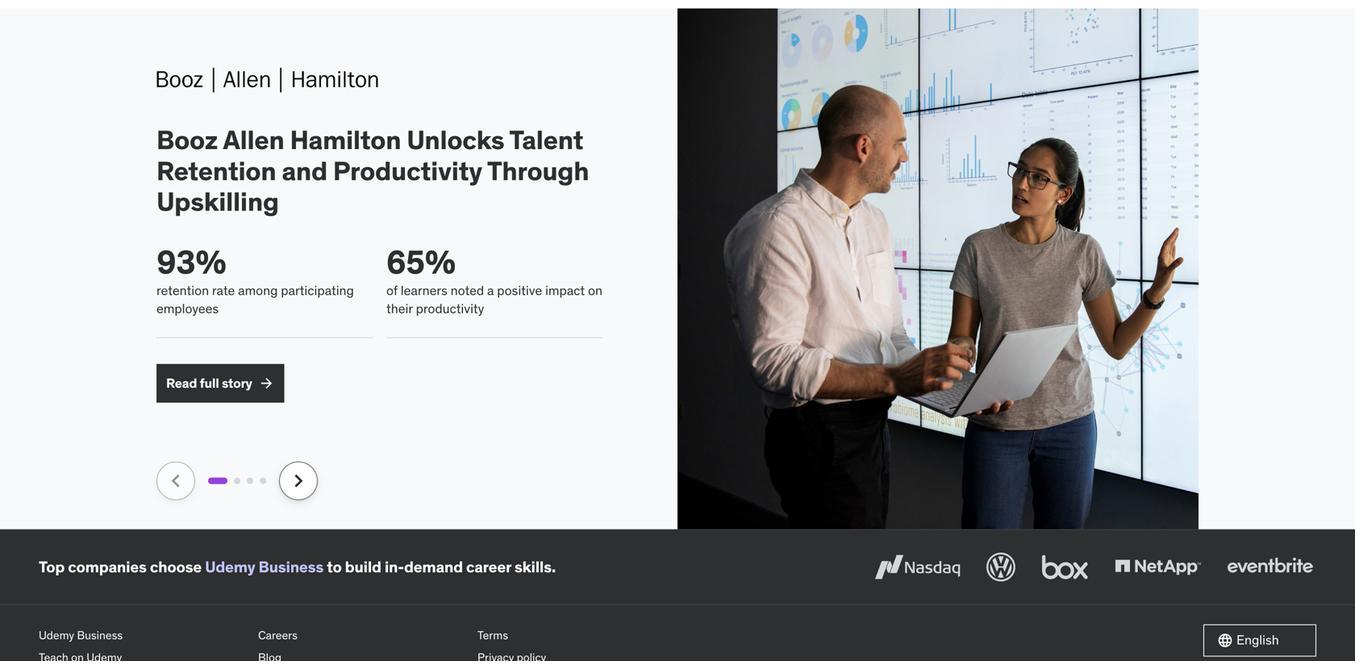 Task type: describe. For each thing, give the bounding box(es) containing it.
build
[[345, 558, 382, 577]]

box image
[[1039, 550, 1093, 585]]

1 horizontal spatial business
[[259, 558, 324, 577]]

rate
[[212, 282, 235, 299]]

their
[[387, 301, 413, 317]]

booz
[[157, 124, 218, 156]]

next image
[[286, 468, 311, 494]]

small image inside read full story link
[[259, 376, 275, 392]]

previous image
[[163, 468, 189, 494]]

small image inside english button
[[1218, 633, 1234, 649]]

netapp image
[[1112, 550, 1205, 585]]

participating
[[281, 282, 354, 299]]

terms
[[478, 629, 508, 643]]

to
[[327, 558, 342, 577]]

upskilling
[[157, 186, 279, 218]]

through
[[487, 155, 589, 187]]

impact
[[546, 282, 585, 299]]

0 horizontal spatial udemy
[[39, 629, 74, 643]]

nasdaq image
[[871, 550, 964, 585]]

1 vertical spatial udemy business link
[[39, 625, 245, 647]]

93% retention rate among participating employees
[[157, 242, 354, 317]]

positive
[[497, 282, 542, 299]]

companies
[[68, 558, 147, 577]]

in-
[[385, 558, 404, 577]]

unlocks
[[407, 124, 505, 156]]

volkswagen image
[[984, 550, 1019, 585]]

0 horizontal spatial business
[[77, 629, 123, 643]]

on
[[588, 282, 603, 299]]

eventbrite image
[[1224, 550, 1317, 585]]

talent
[[509, 124, 584, 156]]

skills.
[[515, 558, 556, 577]]

65% of learners noted a positive impact on their productivity
[[387, 242, 603, 317]]

terms link
[[478, 625, 684, 647]]

story
[[222, 375, 252, 392]]

read
[[166, 375, 197, 392]]



Task type: vqa. For each thing, say whether or not it's contained in the screenshot.
Know
no



Task type: locate. For each thing, give the bounding box(es) containing it.
0 horizontal spatial small image
[[259, 376, 275, 392]]

noted
[[451, 282, 484, 299]]

1 horizontal spatial udemy
[[205, 558, 255, 577]]

top companies choose udemy business to build in-demand career skills.
[[39, 558, 556, 577]]

retention
[[157, 155, 276, 187]]

english
[[1237, 632, 1280, 649]]

business
[[259, 558, 324, 577], [77, 629, 123, 643]]

choose
[[150, 558, 202, 577]]

booz allen hamilton image
[[157, 60, 378, 99]]

93%
[[157, 242, 226, 283]]

employees
[[157, 301, 219, 317]]

small image right story in the left of the page
[[259, 376, 275, 392]]

hamilton
[[290, 124, 401, 156]]

among
[[238, 282, 278, 299]]

65%
[[387, 242, 456, 283]]

and
[[282, 155, 328, 187]]

small image
[[259, 376, 275, 392], [1218, 633, 1234, 649]]

1 horizontal spatial small image
[[1218, 633, 1234, 649]]

careers link
[[258, 625, 465, 647]]

read full story link
[[157, 364, 285, 403]]

allen
[[223, 124, 285, 156]]

careers
[[258, 629, 298, 643]]

small image left english
[[1218, 633, 1234, 649]]

0 vertical spatial business
[[259, 558, 324, 577]]

english button
[[1204, 625, 1317, 657]]

learners
[[401, 282, 448, 299]]

udemy business link
[[205, 558, 324, 577], [39, 625, 245, 647]]

0 vertical spatial udemy business link
[[205, 558, 324, 577]]

productivity
[[333, 155, 482, 187]]

productivity
[[416, 301, 484, 317]]

udemy business link down choose
[[39, 625, 245, 647]]

0 vertical spatial udemy
[[205, 558, 255, 577]]

read full story
[[166, 375, 252, 392]]

retention
[[157, 282, 209, 299]]

business down companies
[[77, 629, 123, 643]]

booz allen hamilton unlocks talent retention and productivity through upskilling
[[157, 124, 589, 218]]

udemy
[[205, 558, 255, 577], [39, 629, 74, 643]]

1 vertical spatial udemy
[[39, 629, 74, 643]]

business left to
[[259, 558, 324, 577]]

1 vertical spatial small image
[[1218, 633, 1234, 649]]

1 vertical spatial business
[[77, 629, 123, 643]]

udemy business link up careers
[[205, 558, 324, 577]]

full
[[200, 375, 219, 392]]

udemy business
[[39, 629, 123, 643]]

udemy down top
[[39, 629, 74, 643]]

of
[[387, 282, 398, 299]]

demand
[[404, 558, 463, 577]]

a
[[487, 282, 494, 299]]

career
[[466, 558, 511, 577]]

top
[[39, 558, 65, 577]]

udemy right choose
[[205, 558, 255, 577]]

0 vertical spatial small image
[[259, 376, 275, 392]]



